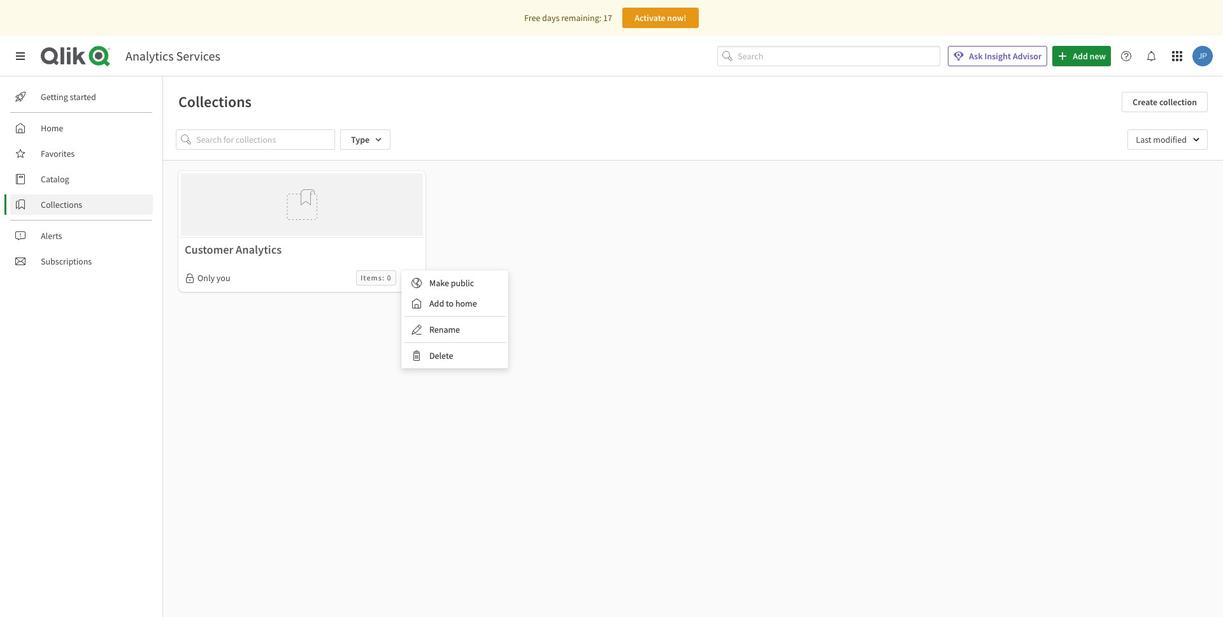 Task type: vqa. For each thing, say whether or not it's contained in the screenshot.
Date related to Employee Hire Date
no



Task type: describe. For each thing, give the bounding box(es) containing it.
collections inside collections link
[[41, 199, 82, 210]]

insight
[[985, 50, 1012, 62]]

make
[[430, 277, 449, 289]]

delete
[[430, 350, 453, 361]]

activate
[[635, 12, 666, 24]]

make public
[[430, 277, 474, 289]]

filters region
[[163, 119, 1224, 160]]

only you
[[198, 272, 230, 284]]

items:
[[361, 273, 385, 283]]

free
[[525, 12, 541, 24]]

0
[[387, 273, 392, 283]]

more actions image
[[407, 273, 417, 283]]

0 horizontal spatial analytics
[[126, 48, 174, 64]]

customer
[[185, 242, 234, 257]]

favorites
[[41, 148, 75, 159]]

create collection button
[[1123, 92, 1209, 112]]

collections link
[[10, 194, 153, 215]]

analytics services element
[[126, 48, 220, 64]]

Search for collections text field
[[196, 129, 335, 150]]

Search text field
[[738, 46, 941, 66]]

alerts
[[41, 230, 62, 242]]

add to home button
[[404, 293, 506, 314]]

getting started
[[41, 91, 96, 103]]

rename
[[430, 324, 460, 335]]

make public button
[[404, 273, 506, 293]]

alerts link
[[10, 226, 153, 246]]

delete button
[[404, 345, 506, 366]]

close sidebar menu image
[[15, 51, 25, 61]]

items: 0
[[361, 273, 392, 283]]

create collection
[[1133, 96, 1198, 108]]

favorites link
[[10, 143, 153, 164]]

to
[[446, 298, 454, 309]]



Task type: locate. For each thing, give the bounding box(es) containing it.
subscriptions
[[41, 256, 92, 267]]

analytics right customer
[[236, 242, 282, 257]]

public
[[451, 277, 474, 289]]

remaining:
[[562, 12, 602, 24]]

0 vertical spatial analytics
[[126, 48, 174, 64]]

analytics services
[[126, 48, 220, 64]]

getting started link
[[10, 87, 153, 107]]

1 vertical spatial analytics
[[236, 242, 282, 257]]

collections
[[178, 92, 252, 112], [41, 199, 82, 210]]

customer analytics
[[185, 242, 282, 257]]

advisor
[[1013, 50, 1042, 62]]

activate now!
[[635, 12, 687, 24]]

days
[[543, 12, 560, 24]]

getting
[[41, 91, 68, 103]]

17
[[604, 12, 613, 24]]

0 vertical spatial collections
[[178, 92, 252, 112]]

1 horizontal spatial collections
[[178, 92, 252, 112]]

free days remaining: 17
[[525, 12, 613, 24]]

ask insight advisor
[[970, 50, 1042, 62]]

now!
[[668, 12, 687, 24]]

collection
[[1160, 96, 1198, 108]]

menu containing make public
[[402, 270, 509, 368]]

home link
[[10, 118, 153, 138]]

subscriptions link
[[10, 251, 153, 272]]

ask
[[970, 50, 983, 62]]

rename button
[[404, 319, 506, 340]]

1 horizontal spatial analytics
[[236, 242, 282, 257]]

catalog link
[[10, 169, 153, 189]]

add
[[430, 298, 444, 309]]

home
[[456, 298, 477, 309]]

home
[[41, 122, 63, 134]]

analytics left services
[[126, 48, 174, 64]]

searchbar element
[[718, 46, 941, 66]]

navigation pane element
[[0, 82, 163, 277]]

you
[[217, 272, 230, 284]]

only
[[198, 272, 215, 284]]

menu
[[402, 270, 509, 368]]

last modified image
[[1128, 129, 1209, 150]]

catalog
[[41, 173, 69, 185]]

add to home
[[430, 298, 477, 309]]

1 vertical spatial collections
[[41, 199, 82, 210]]

ask insight advisor button
[[949, 46, 1048, 66]]

analytics
[[126, 48, 174, 64], [236, 242, 282, 257]]

activate now! link
[[623, 8, 699, 28]]

started
[[70, 91, 96, 103]]

services
[[176, 48, 220, 64]]

collections down catalog
[[41, 199, 82, 210]]

0 horizontal spatial collections
[[41, 199, 82, 210]]

collections down services
[[178, 92, 252, 112]]

create
[[1133, 96, 1158, 108]]



